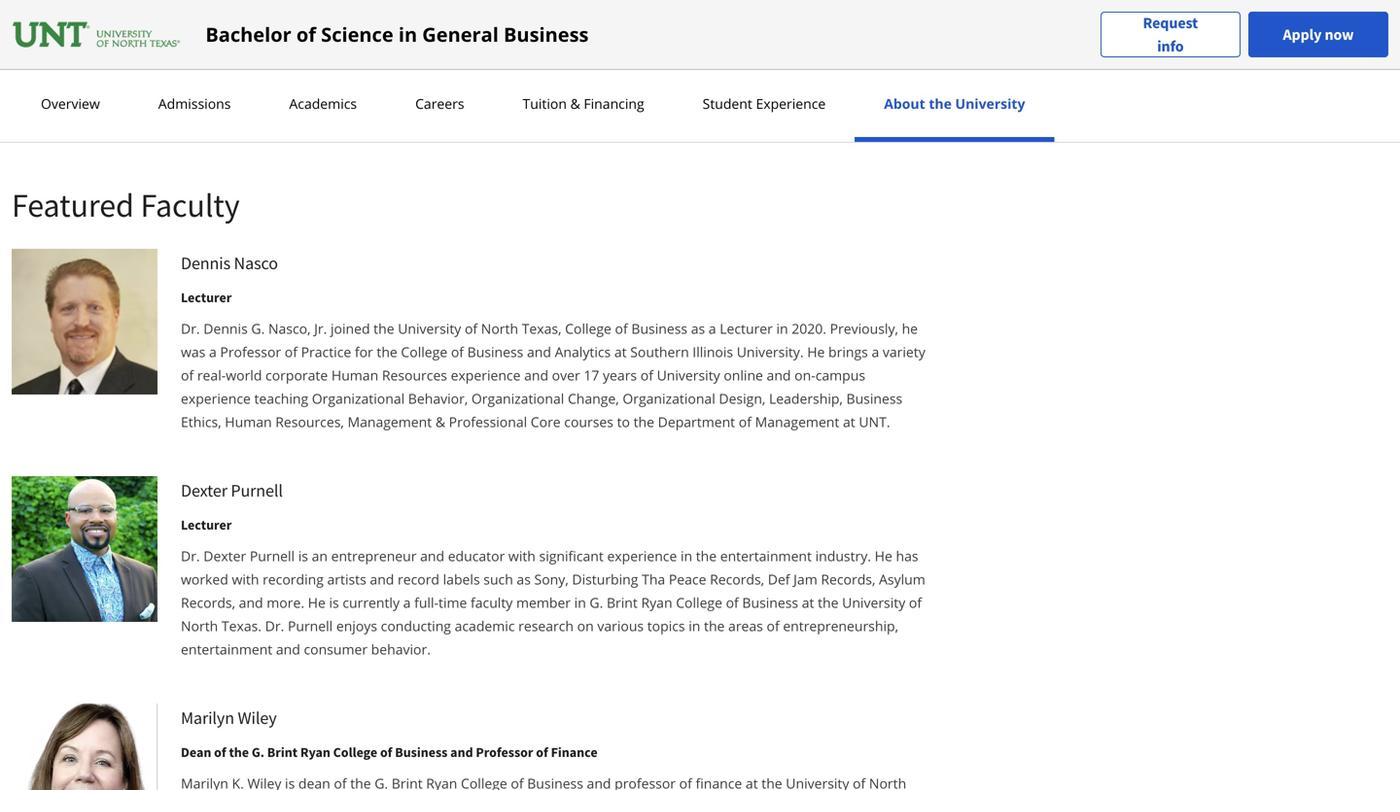Task type: locate. For each thing, give the bounding box(es) containing it.
experience down real- at the left of the page
[[181, 389, 251, 408]]

lecturer down dexter purnell
[[181, 516, 232, 534]]

& right tuition
[[570, 94, 580, 113]]

brings
[[829, 343, 868, 361]]

academics
[[289, 94, 357, 113]]

g. down disturbing
[[590, 593, 603, 612]]

2 vertical spatial experience
[[607, 547, 677, 565]]

disturbing
[[572, 570, 638, 589]]

business inside dr. dexter purnell is an entrepreneur and educator with significant experience in the entertainment industry. he has worked with recording artists and record labels such as sony, disturbing tha peace records, def jam records, asylum records, and more. he is currently a full-time faculty member in g. brint ryan college of business at the university of north texas. dr. purnell enjoys conducting academic research on various topics in the areas of entrepreneurship, entertainment and consumer behavior.
[[742, 593, 798, 612]]

1 vertical spatial is
[[329, 593, 339, 612]]

of
[[296, 21, 316, 48], [465, 319, 478, 338], [615, 319, 628, 338], [285, 343, 298, 361], [451, 343, 464, 361], [181, 366, 194, 384], [641, 366, 653, 384], [739, 413, 752, 431], [726, 593, 739, 612], [909, 593, 922, 612], [767, 617, 780, 635], [214, 744, 226, 761], [380, 744, 392, 761], [536, 744, 548, 761]]

1 vertical spatial north
[[181, 617, 218, 635]]

sony,
[[534, 570, 569, 589]]

bachelor
[[205, 21, 291, 48]]

university down asylum
[[842, 593, 906, 612]]

entertainment
[[720, 547, 812, 565], [181, 640, 272, 659]]

1 vertical spatial dennis
[[204, 319, 248, 338]]

0 vertical spatial as
[[691, 319, 705, 338]]

is down the artists in the left of the page
[[329, 593, 339, 612]]

0 vertical spatial entertainment
[[720, 547, 812, 565]]

human down the teaching
[[225, 413, 272, 431]]

records, left def
[[710, 570, 764, 589]]

0 horizontal spatial &
[[435, 413, 445, 431]]

is left the an
[[298, 547, 308, 565]]

leadership,
[[769, 389, 843, 408]]

worked
[[181, 570, 228, 589]]

faculty
[[140, 184, 240, 226]]

0 horizontal spatial as
[[517, 570, 531, 589]]

with right "worked"
[[232, 570, 259, 589]]

tha
[[642, 570, 665, 589]]

purnell up recording
[[250, 547, 295, 565]]

a up the illinois
[[709, 319, 716, 338]]

management down "resources"
[[348, 413, 432, 431]]

brint up various
[[607, 593, 638, 612]]

0 vertical spatial he
[[807, 343, 825, 361]]

at up years
[[614, 343, 627, 361]]

0 vertical spatial brint
[[607, 593, 638, 612]]

ethics,
[[181, 413, 221, 431]]

2 vertical spatial at
[[802, 593, 814, 612]]

joined
[[331, 319, 370, 338]]

0 vertical spatial ryan
[[641, 593, 672, 612]]

with up 'such'
[[508, 547, 536, 565]]

online
[[724, 366, 763, 384]]

1 horizontal spatial &
[[570, 94, 580, 113]]

dexter down "ethics,"
[[181, 480, 227, 502]]

0 horizontal spatial with
[[232, 570, 259, 589]]

professor left finance
[[476, 744, 533, 761]]

in
[[399, 21, 417, 48], [776, 319, 788, 338], [681, 547, 692, 565], [574, 593, 586, 612], [689, 617, 700, 635]]

nasco
[[234, 252, 278, 274]]

0 horizontal spatial entertainment
[[181, 640, 272, 659]]

enjoys
[[336, 617, 377, 635]]

2 horizontal spatial at
[[843, 413, 855, 431]]

experience up professional
[[451, 366, 521, 384]]

behavior.
[[371, 640, 431, 659]]

0 horizontal spatial is
[[298, 547, 308, 565]]

dennis up "was"
[[204, 319, 248, 338]]

dean of the g. brint ryan college of business and professor of finance
[[181, 744, 598, 761]]

university.
[[737, 343, 804, 361]]

2 vertical spatial lecturer
[[181, 516, 232, 534]]

2 horizontal spatial organizational
[[623, 389, 715, 408]]

dennis inside dr. dennis g. nasco, jr. joined the university of north texas, college of business as a lecturer in 2020. previously, he was a professor of practice for the college of business and analytics at southern illinois university. he brings a variety of real-world corporate human resources experience and over 17 years of university online and on-campus experience teaching organizational behavior, organizational change, organizational design, leadership, business ethics, human resources, management & professional core courses to the department of management at unt.
[[204, 319, 248, 338]]

1 vertical spatial professor
[[476, 744, 533, 761]]

1 vertical spatial human
[[225, 413, 272, 431]]

2 horizontal spatial records,
[[821, 570, 876, 589]]

entertainment up def
[[720, 547, 812, 565]]

over
[[552, 366, 580, 384]]

0 horizontal spatial brint
[[267, 744, 298, 761]]

the up peace
[[696, 547, 717, 565]]

g. down wiley at the left
[[252, 744, 264, 761]]

1 vertical spatial ryan
[[300, 744, 330, 761]]

university up "resources"
[[398, 319, 461, 338]]

0 vertical spatial north
[[481, 319, 518, 338]]

dr. inside dr. dennis g. nasco, jr. joined the university of north texas, college of business as a lecturer in 2020. previously, he was a professor of practice for the college of business and analytics at southern illinois university. he brings a variety of real-world corporate human resources experience and over 17 years of university online and on-campus experience teaching organizational behavior, organizational change, organizational design, leadership, business ethics, human resources, management & professional core courses to the department of management at unt.
[[181, 319, 200, 338]]

he left has
[[875, 547, 893, 565]]

featured faculty
[[12, 184, 240, 226]]

he right more.
[[308, 593, 326, 612]]

lecturer down dennis nasco
[[181, 289, 232, 306]]

2 vertical spatial g.
[[252, 744, 264, 761]]

he
[[807, 343, 825, 361], [875, 547, 893, 565], [308, 593, 326, 612]]

academic
[[455, 617, 515, 635]]

lecturer for dexter purnell
[[181, 516, 232, 534]]

organizational up department
[[623, 389, 715, 408]]

in right 'science'
[[399, 21, 417, 48]]

1 horizontal spatial brint
[[607, 593, 638, 612]]

0 horizontal spatial north
[[181, 617, 218, 635]]

0 vertical spatial experience
[[451, 366, 521, 384]]

1 horizontal spatial at
[[802, 593, 814, 612]]

as up the illinois
[[691, 319, 705, 338]]

purnell down more.
[[288, 617, 333, 635]]

dennis
[[181, 252, 231, 274], [204, 319, 248, 338]]

admissions link
[[152, 94, 237, 113]]

overview
[[41, 94, 100, 113]]

0 horizontal spatial experience
[[181, 389, 251, 408]]

1 horizontal spatial experience
[[451, 366, 521, 384]]

business
[[504, 21, 589, 48], [631, 319, 688, 338], [467, 343, 523, 361], [846, 389, 903, 408], [742, 593, 798, 612], [395, 744, 448, 761]]

apply now button
[[1248, 12, 1389, 57]]

finance
[[551, 744, 598, 761]]

university of north texas image
[[12, 19, 182, 50]]

1 horizontal spatial organizational
[[472, 389, 564, 408]]

in up on
[[574, 593, 586, 612]]

experience
[[451, 366, 521, 384], [181, 389, 251, 408], [607, 547, 677, 565]]

university
[[955, 94, 1025, 113], [398, 319, 461, 338], [657, 366, 720, 384], [842, 593, 906, 612]]

& inside dr. dennis g. nasco, jr. joined the university of north texas, college of business as a lecturer in 2020. previously, he was a professor of practice for the college of business and analytics at southern illinois university. he brings a variety of real-world corporate human resources experience and over 17 years of university online and on-campus experience teaching organizational behavior, organizational change, organizational design, leadership, business ethics, human resources, management & professional core courses to the department of management at unt.
[[435, 413, 445, 431]]

1 vertical spatial at
[[843, 413, 855, 431]]

2 vertical spatial dr.
[[265, 617, 284, 635]]

university inside dr. dexter purnell is an entrepreneur and educator with significant experience in the entertainment industry. he has worked with recording artists and record labels such as sony, disturbing tha peace records, def jam records, asylum records, and more. he is currently a full-time faculty member in g. brint ryan college of business at the university of north texas. dr. purnell enjoys conducting academic research on various topics in the areas of entrepreneurship, entertainment and consumer behavior.
[[842, 593, 906, 612]]

1 vertical spatial &
[[435, 413, 445, 431]]

behavior,
[[408, 389, 468, 408]]

g. inside dr. dexter purnell is an entrepreneur and educator with significant experience in the entertainment industry. he has worked with recording artists and record labels such as sony, disturbing tha peace records, def jam records, asylum records, and more. he is currently a full-time faculty member in g. brint ryan college of business at the university of north texas. dr. purnell enjoys conducting academic research on various topics in the areas of entrepreneurship, entertainment and consumer behavior.
[[590, 593, 603, 612]]

organizational down for
[[312, 389, 405, 408]]

previously,
[[830, 319, 898, 338]]

1 vertical spatial g.
[[590, 593, 603, 612]]

he down 2020.
[[807, 343, 825, 361]]

lecturer up university.
[[720, 319, 773, 338]]

0 horizontal spatial at
[[614, 343, 627, 361]]

1 horizontal spatial professor
[[476, 744, 533, 761]]

records, down "worked"
[[181, 593, 235, 612]]

1 vertical spatial lecturer
[[720, 319, 773, 338]]

0 vertical spatial dr.
[[181, 319, 200, 338]]

consumer
[[304, 640, 368, 659]]

purnell
[[231, 480, 283, 502], [250, 547, 295, 565], [288, 617, 333, 635]]

0 vertical spatial at
[[614, 343, 627, 361]]

a left full-
[[403, 593, 411, 612]]

dr.
[[181, 319, 200, 338], [181, 547, 200, 565], [265, 617, 284, 635]]

science
[[321, 21, 393, 48]]

entertainment down texas.
[[181, 640, 272, 659]]

marilyn
[[181, 707, 234, 729]]

management down leadership,
[[755, 413, 840, 431]]

3 organizational from the left
[[623, 389, 715, 408]]

brint down wiley at the left
[[267, 744, 298, 761]]

1 vertical spatial he
[[875, 547, 893, 565]]

0 horizontal spatial organizational
[[312, 389, 405, 408]]

dennis nasco image
[[12, 249, 158, 395]]

1 horizontal spatial human
[[331, 366, 378, 384]]

human
[[331, 366, 378, 384], [225, 413, 272, 431]]

north left texas.
[[181, 617, 218, 635]]

1 horizontal spatial north
[[481, 319, 518, 338]]

1 vertical spatial brint
[[267, 744, 298, 761]]

professor
[[220, 343, 281, 361], [476, 744, 533, 761]]

1 horizontal spatial as
[[691, 319, 705, 338]]

dr. dennis g. nasco, jr. joined the university of north texas, college of business as a lecturer in 2020. previously, he was a professor of practice for the college of business and analytics at southern illinois university. he brings a variety of real-world corporate human resources experience and over 17 years of university online and on-campus experience teaching organizational behavior, organizational change, organizational design, leadership, business ethics, human resources, management & professional core courses to the department of management at unt.
[[181, 319, 926, 431]]

lecturer for dennis nasco
[[181, 289, 232, 306]]

asylum
[[879, 570, 926, 589]]

dr. up "was"
[[181, 319, 200, 338]]

dexter
[[181, 480, 227, 502], [204, 547, 246, 565]]

purnell down the resources,
[[231, 480, 283, 502]]

now
[[1325, 25, 1354, 44]]

as inside dr. dexter purnell is an entrepreneur and educator with significant experience in the entertainment industry. he has worked with recording artists and record labels such as sony, disturbing tha peace records, def jam records, asylum records, and more. he is currently a full-time faculty member in g. brint ryan college of business at the university of north texas. dr. purnell enjoys conducting academic research on various topics in the areas of entrepreneurship, entertainment and consumer behavior.
[[517, 570, 531, 589]]

north left texas,
[[481, 319, 518, 338]]

at left unt.
[[843, 413, 855, 431]]

1 vertical spatial entertainment
[[181, 640, 272, 659]]

experience inside dr. dexter purnell is an entrepreneur and educator with significant experience in the entertainment industry. he has worked with recording artists and record labels such as sony, disturbing tha peace records, def jam records, asylum records, and more. he is currently a full-time faculty member in g. brint ryan college of business at the university of north texas. dr. purnell enjoys conducting academic research on various topics in the areas of entrepreneurship, entertainment and consumer behavior.
[[607, 547, 677, 565]]

2 vertical spatial he
[[308, 593, 326, 612]]

1 vertical spatial purnell
[[250, 547, 295, 565]]

dennis left 'nasco'
[[181, 252, 231, 274]]

ryan
[[641, 593, 672, 612], [300, 744, 330, 761]]

north
[[481, 319, 518, 338], [181, 617, 218, 635]]

records, down industry.
[[821, 570, 876, 589]]

a down previously,
[[872, 343, 879, 361]]

the right about
[[929, 94, 952, 113]]

0 vertical spatial professor
[[220, 343, 281, 361]]

1 vertical spatial dexter
[[204, 547, 246, 565]]

1 horizontal spatial management
[[755, 413, 840, 431]]

g. left nasco, at the left top of page
[[251, 319, 265, 338]]

at inside dr. dexter purnell is an entrepreneur and educator with significant experience in the entertainment industry. he has worked with recording artists and record labels such as sony, disturbing tha peace records, def jam records, asylum records, and more. he is currently a full-time faculty member in g. brint ryan college of business at the university of north texas. dr. purnell enjoys conducting academic research on various topics in the areas of entrepreneurship, entertainment and consumer behavior.
[[802, 593, 814, 612]]

0 vertical spatial g.
[[251, 319, 265, 338]]

general
[[422, 21, 499, 48]]

experience up tha
[[607, 547, 677, 565]]

as right 'such'
[[517, 570, 531, 589]]

dr. up "worked"
[[181, 547, 200, 565]]

g. inside dr. dennis g. nasco, jr. joined the university of north texas, college of business as a lecturer in 2020. previously, he was a professor of practice for the college of business and analytics at southern illinois university. he brings a variety of real-world corporate human resources experience and over 17 years of university online and on-campus experience teaching organizational behavior, organizational change, organizational design, leadership, business ethics, human resources, management & professional core courses to the department of management at unt.
[[251, 319, 265, 338]]

in up university.
[[776, 319, 788, 338]]

17
[[584, 366, 599, 384]]

full-
[[414, 593, 439, 612]]

the up entrepreneurship,
[[818, 593, 839, 612]]

1 horizontal spatial ryan
[[641, 593, 672, 612]]

dexter up "worked"
[[204, 547, 246, 565]]

1 horizontal spatial he
[[807, 343, 825, 361]]

dr. down more.
[[265, 617, 284, 635]]

0 vertical spatial lecturer
[[181, 289, 232, 306]]

careers link
[[409, 94, 470, 113]]

1 vertical spatial as
[[517, 570, 531, 589]]

& down behavior,
[[435, 413, 445, 431]]

north inside dr. dennis g. nasco, jr. joined the university of north texas, college of business as a lecturer in 2020. previously, he was a professor of practice for the college of business and analytics at southern illinois university. he brings a variety of real-world corporate human resources experience and over 17 years of university online and on-campus experience teaching organizational behavior, organizational change, organizational design, leadership, business ethics, human resources, management & professional core courses to the department of management at unt.
[[481, 319, 518, 338]]

management
[[348, 413, 432, 431], [755, 413, 840, 431]]

university right about
[[955, 94, 1025, 113]]

member
[[516, 593, 571, 612]]

organizational
[[312, 389, 405, 408], [472, 389, 564, 408], [623, 389, 715, 408]]

illinois
[[693, 343, 733, 361]]

at down jam
[[802, 593, 814, 612]]

1 horizontal spatial with
[[508, 547, 536, 565]]

0 horizontal spatial management
[[348, 413, 432, 431]]

wiley
[[238, 707, 277, 729]]

organizational up core
[[472, 389, 564, 408]]

dennis nasco
[[181, 252, 278, 274]]

resources
[[382, 366, 447, 384]]

the right to
[[634, 413, 654, 431]]

marilyn wiley
[[181, 707, 277, 729]]

world
[[226, 366, 262, 384]]

dean
[[181, 744, 211, 761]]

texas.
[[222, 617, 262, 635]]

2 horizontal spatial experience
[[607, 547, 677, 565]]

college
[[565, 319, 612, 338], [401, 343, 447, 361], [676, 593, 722, 612], [333, 744, 377, 761]]

2 horizontal spatial he
[[875, 547, 893, 565]]

and
[[527, 343, 551, 361], [524, 366, 548, 384], [767, 366, 791, 384], [420, 547, 444, 565], [370, 570, 394, 589], [239, 593, 263, 612], [276, 640, 300, 659], [450, 744, 473, 761]]

campus
[[816, 366, 865, 384]]

entrepreneur
[[331, 547, 417, 565]]

1 vertical spatial dr.
[[181, 547, 200, 565]]

professor up world
[[220, 343, 281, 361]]

request info button
[[1101, 11, 1241, 58]]

jam
[[794, 570, 818, 589]]

student experience
[[703, 94, 826, 113]]

0 vertical spatial with
[[508, 547, 536, 565]]

1 horizontal spatial is
[[329, 593, 339, 612]]

0 vertical spatial is
[[298, 547, 308, 565]]

variety
[[883, 343, 926, 361]]

he inside dr. dennis g. nasco, jr. joined the university of north texas, college of business as a lecturer in 2020. previously, he was a professor of practice for the college of business and analytics at southern illinois university. he brings a variety of real-world corporate human resources experience and over 17 years of university online and on-campus experience teaching organizational behavior, organizational change, organizational design, leadership, business ethics, human resources, management & professional core courses to the department of management at unt.
[[807, 343, 825, 361]]

0 horizontal spatial professor
[[220, 343, 281, 361]]

is
[[298, 547, 308, 565], [329, 593, 339, 612]]

as inside dr. dennis g. nasco, jr. joined the university of north texas, college of business as a lecturer in 2020. previously, he was a professor of practice for the college of business and analytics at southern illinois university. he brings a variety of real-world corporate human resources experience and over 17 years of university online and on-campus experience teaching organizational behavior, organizational change, organizational design, leadership, business ethics, human resources, management & professional core courses to the department of management at unt.
[[691, 319, 705, 338]]

human down for
[[331, 366, 378, 384]]

to
[[617, 413, 630, 431]]



Task type: describe. For each thing, give the bounding box(es) containing it.
dr. for dexter purnell
[[181, 547, 200, 565]]

experience
[[756, 94, 826, 113]]

the right for
[[377, 343, 398, 361]]

texas,
[[522, 319, 562, 338]]

1 horizontal spatial entertainment
[[720, 547, 812, 565]]

design,
[[719, 389, 766, 408]]

ryan inside dr. dexter purnell is an entrepreneur and educator with significant experience in the entertainment industry. he has worked with recording artists and record labels such as sony, disturbing tha peace records, def jam records, asylum records, and more. he is currently a full-time faculty member in g. brint ryan college of business at the university of north texas. dr. purnell enjoys conducting academic research on various topics in the areas of entrepreneurship, entertainment and consumer behavior.
[[641, 593, 672, 612]]

southern
[[630, 343, 689, 361]]

1 management from the left
[[348, 413, 432, 431]]

real-
[[197, 366, 226, 384]]

0 horizontal spatial records,
[[181, 593, 235, 612]]

significant
[[539, 547, 604, 565]]

faculty
[[471, 593, 513, 612]]

various
[[597, 617, 644, 635]]

lecturer inside dr. dennis g. nasco, jr. joined the university of north texas, college of business as a lecturer in 2020. previously, he was a professor of practice for the college of business and analytics at southern illinois university. he brings a variety of real-world corporate human resources experience and over 17 years of university online and on-campus experience teaching organizational behavior, organizational change, organizational design, leadership, business ethics, human resources, management & professional core courses to the department of management at unt.
[[720, 319, 773, 338]]

in up peace
[[681, 547, 692, 565]]

0 vertical spatial &
[[570, 94, 580, 113]]

core
[[531, 413, 561, 431]]

nasco,
[[268, 319, 311, 338]]

areas
[[728, 617, 763, 635]]

student experience link
[[697, 94, 832, 113]]

topics
[[647, 617, 685, 635]]

1 vertical spatial experience
[[181, 389, 251, 408]]

0 vertical spatial dexter
[[181, 480, 227, 502]]

resources,
[[275, 413, 344, 431]]

entrepreneurship,
[[783, 617, 899, 635]]

featured
[[12, 184, 134, 226]]

teaching
[[254, 389, 308, 408]]

artists
[[327, 570, 366, 589]]

an
[[312, 547, 328, 565]]

student
[[703, 94, 752, 113]]

1 organizational from the left
[[312, 389, 405, 408]]

apply now
[[1283, 25, 1354, 44]]

overview link
[[35, 94, 106, 113]]

0 horizontal spatial he
[[308, 593, 326, 612]]

dr. for dennis nasco
[[181, 319, 200, 338]]

apply
[[1283, 25, 1322, 44]]

dexter inside dr. dexter purnell is an entrepreneur and educator with significant experience in the entertainment industry. he has worked with recording artists and record labels such as sony, disturbing tha peace records, def jam records, asylum records, and more. he is currently a full-time faculty member in g. brint ryan college of business at the university of north texas. dr. purnell enjoys conducting academic research on various topics in the areas of entrepreneurship, entertainment and consumer behavior.
[[204, 547, 246, 565]]

0 vertical spatial purnell
[[231, 480, 283, 502]]

time
[[439, 593, 467, 612]]

change,
[[568, 389, 619, 408]]

analytics
[[555, 343, 611, 361]]

such
[[484, 570, 513, 589]]

in right topics
[[689, 617, 700, 635]]

tuition & financing
[[523, 94, 644, 113]]

for
[[355, 343, 373, 361]]

1 vertical spatial with
[[232, 570, 259, 589]]

a inside dr. dexter purnell is an entrepreneur and educator with significant experience in the entertainment industry. he has worked with recording artists and record labels such as sony, disturbing tha peace records, def jam records, asylum records, and more. he is currently a full-time faculty member in g. brint ryan college of business at the university of north texas. dr. purnell enjoys conducting academic research on various topics in the areas of entrepreneurship, entertainment and consumer behavior.
[[403, 593, 411, 612]]

jr.
[[314, 319, 327, 338]]

currently
[[343, 593, 400, 612]]

0 horizontal spatial ryan
[[300, 744, 330, 761]]

courses
[[564, 413, 614, 431]]

dexter purnell
[[181, 480, 283, 502]]

in inside dr. dennis g. nasco, jr. joined the university of north texas, college of business as a lecturer in 2020. previously, he was a professor of practice for the college of business and analytics at southern illinois university. he brings a variety of real-world corporate human resources experience and over 17 years of university online and on-campus experience teaching organizational behavior, organizational change, organizational design, leadership, business ethics, human resources, management & professional core courses to the department of management at unt.
[[776, 319, 788, 338]]

admissions
[[158, 94, 231, 113]]

university down the illinois
[[657, 366, 720, 384]]

dexter purnell image
[[12, 476, 158, 622]]

professional
[[449, 413, 527, 431]]

2020.
[[792, 319, 827, 338]]

dr. dexter purnell is an entrepreneur and educator with significant experience in the entertainment industry. he has worked with recording artists and record labels such as sony, disturbing tha peace records, def jam records, asylum records, and more. he is currently a full-time faculty member in g. brint ryan college of business at the university of north texas. dr. purnell enjoys conducting academic research on various topics in the areas of entrepreneurship, entertainment and consumer behavior.
[[181, 547, 926, 659]]

about the university
[[884, 94, 1025, 113]]

brint inside dr. dexter purnell is an entrepreneur and educator with significant experience in the entertainment industry. he has worked with recording artists and record labels such as sony, disturbing tha peace records, def jam records, asylum records, and more. he is currently a full-time faculty member in g. brint ryan college of business at the university of north texas. dr. purnell enjoys conducting academic research on various topics in the areas of entrepreneurship, entertainment and consumer behavior.
[[607, 593, 638, 612]]

professor inside dr. dennis g. nasco, jr. joined the university of north texas, college of business as a lecturer in 2020. previously, he was a professor of practice for the college of business and analytics at southern illinois university. he brings a variety of real-world corporate human resources experience and over 17 years of university online and on-campus experience teaching organizational behavior, organizational change, organizational design, leadership, business ethics, human resources, management & professional core courses to the department of management at unt.
[[220, 343, 281, 361]]

practice
[[301, 343, 351, 361]]

peace
[[669, 570, 706, 589]]

financing
[[584, 94, 644, 113]]

2 vertical spatial purnell
[[288, 617, 333, 635]]

years
[[603, 366, 637, 384]]

marilyn wiley image
[[12, 704, 158, 791]]

on-
[[795, 366, 816, 384]]

0 vertical spatial dennis
[[181, 252, 231, 274]]

was
[[181, 343, 206, 361]]

about the university link
[[878, 94, 1031, 113]]

the left areas
[[704, 617, 725, 635]]

a right "was"
[[209, 343, 217, 361]]

the down the marilyn wiley
[[229, 744, 249, 761]]

industry.
[[815, 547, 871, 565]]

conducting
[[381, 617, 451, 635]]

academics link
[[283, 94, 363, 113]]

tuition
[[523, 94, 567, 113]]

on
[[577, 617, 594, 635]]

careers
[[415, 94, 464, 113]]

corporate
[[266, 366, 328, 384]]

0 vertical spatial human
[[331, 366, 378, 384]]

unt.
[[859, 413, 890, 431]]

research
[[518, 617, 574, 635]]

request
[[1143, 13, 1198, 33]]

record
[[398, 570, 440, 589]]

the right joined
[[374, 319, 394, 338]]

info
[[1157, 36, 1184, 56]]

2 management from the left
[[755, 413, 840, 431]]

0 horizontal spatial human
[[225, 413, 272, 431]]

north inside dr. dexter purnell is an entrepreneur and educator with significant experience in the entertainment industry. he has worked with recording artists and record labels such as sony, disturbing tha peace records, def jam records, asylum records, and more. he is currently a full-time faculty member in g. brint ryan college of business at the university of north texas. dr. purnell enjoys conducting academic research on various topics in the areas of entrepreneurship, entertainment and consumer behavior.
[[181, 617, 218, 635]]

labels
[[443, 570, 480, 589]]

recording
[[263, 570, 324, 589]]

department
[[658, 413, 735, 431]]

bachelor of science in general business
[[205, 21, 589, 48]]

def
[[768, 570, 790, 589]]

about
[[884, 94, 925, 113]]

educator
[[448, 547, 505, 565]]

tuition & financing link
[[517, 94, 650, 113]]

college inside dr. dexter purnell is an entrepreneur and educator with significant experience in the entertainment industry. he has worked with recording artists and record labels such as sony, disturbing tha peace records, def jam records, asylum records, and more. he is currently a full-time faculty member in g. brint ryan college of business at the university of north texas. dr. purnell enjoys conducting academic research on various topics in the areas of entrepreneurship, entertainment and consumer behavior.
[[676, 593, 722, 612]]

1 horizontal spatial records,
[[710, 570, 764, 589]]

2 organizational from the left
[[472, 389, 564, 408]]

has
[[896, 547, 918, 565]]



Task type: vqa. For each thing, say whether or not it's contained in the screenshot.
Customer
no



